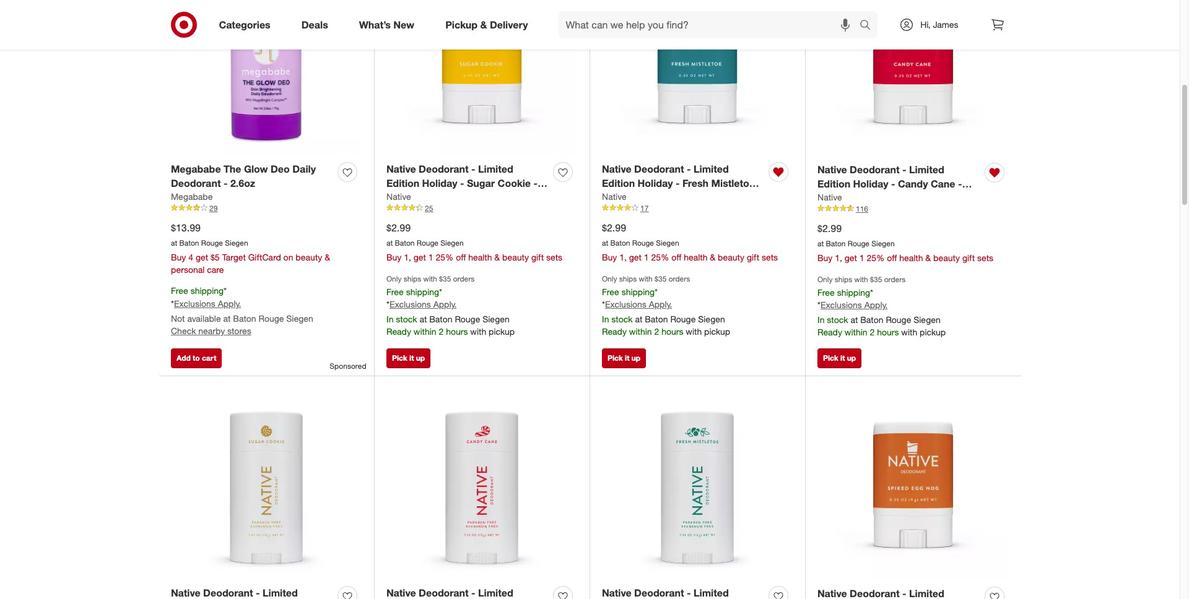 Task type: vqa. For each thing, say whether or not it's contained in the screenshot.
Native Deodorant - Limited Edition Holiday - Candy Cane - Aluminum Free - Trial Size 0.35 oz "1,"
yes



Task type: locate. For each thing, give the bounding box(es) containing it.
james
[[933, 19, 958, 30]]

1 horizontal spatial native link
[[602, 191, 627, 203]]

1,
[[404, 252, 411, 263], [620, 252, 627, 263], [835, 253, 842, 264]]

0 horizontal spatial stock
[[396, 314, 417, 325]]

megababe inside the 'megababe the glow deo daily deodorant - 2.6oz'
[[171, 163, 221, 175]]

get for native deodorant - limited edition holiday - sugar cookie - aluminum free - trial size 0.35 oz
[[414, 252, 426, 263]]

0 horizontal spatial 1,
[[404, 252, 411, 263]]

holiday for candy
[[853, 178, 888, 190]]

$2.99 at baton rouge siegen buy 1, get 1 25% off health & beauty gift sets
[[386, 222, 562, 263], [602, 222, 778, 263], [818, 222, 994, 264]]

native deodorant - limited edition holiday - candy cane - aluminum free - trial size 0.35 oz image
[[818, 0, 1009, 156], [818, 0, 1009, 156]]

0 horizontal spatial only ships with $35 orders free shipping * * exclusions apply. in stock at  baton rouge siegen ready within 2 hours with pickup
[[386, 275, 515, 337]]

orders for candy
[[884, 275, 906, 285]]

limited for 3rd the native deodorant - limited link from left
[[694, 587, 729, 600]]

aluminum inside native deodorant - limited edition holiday - candy cane - aluminum free - trial size 0.35 oz
[[818, 192, 865, 204]]

0 horizontal spatial sets
[[546, 252, 562, 263]]

deodorant inside native deodorant - limited edition holiday - fresh mistletoe - aluminum free - trial size 0.35 oz
[[634, 163, 684, 175]]

megababe up megababe 'link'
[[171, 163, 221, 175]]

get for native deodorant - limited edition holiday - fresh mistletoe - aluminum free - trial size 0.35 oz
[[629, 252, 642, 263]]

holiday inside native deodorant - limited edition holiday - sugar cookie - aluminum free - trial size 0.35 oz
[[422, 177, 457, 189]]

shipping for native deodorant - limited edition holiday - sugar cookie - aluminum free - trial size 0.35 oz
[[406, 287, 439, 297]]

get down 116
[[845, 253, 857, 264]]

native deodorant - limited edition holiday - spiked egg nog - aluminum free - trial size 0.35 oz image
[[818, 389, 1009, 580], [818, 389, 1009, 580]]

0.35 for cane
[[943, 192, 962, 204]]

0 horizontal spatial it
[[409, 354, 414, 363]]

0 horizontal spatial pickup
[[489, 327, 515, 337]]

beauty for native deodorant - limited edition holiday - candy cane - aluminum free - trial size 0.35 oz
[[933, 253, 960, 264]]

rouge inside $13.99 at baton rouge siegen buy 4 get $5 target giftcard on beauty & personal care sponsored
[[201, 238, 223, 248]]

1 horizontal spatial $2.99 at baton rouge siegen buy 1, get 1 25% off health & beauty gift sets
[[602, 222, 778, 263]]

1 down 17
[[644, 252, 649, 263]]

3 native deodorant - limited link from the left
[[602, 586, 764, 600]]

0 horizontal spatial $2.99
[[386, 222, 411, 234]]

pickup
[[489, 327, 515, 337], [704, 327, 730, 337], [920, 327, 946, 338]]

1 megababe from the top
[[171, 163, 221, 175]]

trial inside native deodorant - limited edition holiday - sugar cookie - aluminum free - trial size 0.35 oz
[[467, 191, 486, 204]]

0 horizontal spatial oz
[[534, 191, 545, 204]]

pick it up for native deodorant - limited edition holiday - candy cane - aluminum free - trial size 0.35 oz
[[823, 354, 856, 363]]

candy
[[898, 178, 928, 190]]

only
[[386, 275, 402, 284], [602, 275, 617, 284], [818, 275, 833, 285]]

0 horizontal spatial native deodorant - limited link
[[171, 586, 333, 600]]

1 horizontal spatial $35
[[655, 275, 667, 284]]

0 horizontal spatial trial
[[467, 191, 486, 204]]

native deodorant - limited edition holiday - fresh mistletoe - aluminum free - trial size 0.35 oz link
[[602, 162, 764, 204]]

beauty down 17 link
[[718, 252, 745, 263]]

it for native deodorant - limited edition holiday - candy cane - aluminum free - trial size 0.35 oz
[[841, 354, 845, 363]]

exclusions for native deodorant - limited edition holiday - fresh mistletoe - aluminum free - trial size 0.35 oz
[[605, 299, 647, 310]]

1 horizontal spatial $2.99
[[602, 222, 626, 234]]

1 horizontal spatial size
[[705, 191, 724, 204]]

beauty right on
[[296, 252, 322, 263]]

megababe for megababe
[[171, 191, 213, 202]]

2 native deodorant - limited link from the left
[[386, 586, 548, 600]]

edition inside native deodorant - limited edition holiday - sugar cookie - aluminum free - trial size 0.35 oz
[[386, 177, 419, 189]]

&
[[480, 18, 487, 31], [325, 252, 330, 263], [494, 252, 500, 263], [710, 252, 716, 263], [926, 253, 931, 264]]

get for native deodorant - limited edition holiday - candy cane - aluminum free - trial size 0.35 oz
[[845, 253, 857, 264]]

exclusions apply. button for native deodorant - limited edition holiday - fresh mistletoe - aluminum free - trial size 0.35 oz
[[605, 299, 672, 311]]

size inside native deodorant - limited edition holiday - fresh mistletoe - aluminum free - trial size 0.35 oz
[[705, 191, 724, 204]]

beauty down 116 link
[[933, 253, 960, 264]]

0 horizontal spatial aluminum
[[386, 191, 434, 204]]

2 megababe from the top
[[171, 191, 213, 202]]

oz inside native deodorant - limited edition holiday - fresh mistletoe - aluminum free - trial size 0.35 oz
[[749, 191, 760, 204]]

116
[[856, 204, 868, 213]]

trial down the candy
[[898, 192, 917, 204]]

2 horizontal spatial native link
[[818, 191, 842, 204]]

2 horizontal spatial $35
[[870, 275, 882, 285]]

native deodorant - limited edition holiday - fresh mistletoe - aluminum free - trial size 0.35 oz image
[[602, 0, 793, 155], [602, 0, 793, 155]]

within
[[414, 327, 436, 337], [629, 327, 652, 337], [845, 327, 868, 338]]

beauty inside $13.99 at baton rouge siegen buy 4 get $5 target giftcard on beauty & personal care sponsored
[[296, 252, 322, 263]]

1 horizontal spatial oz
[[749, 191, 760, 204]]

1 horizontal spatial health
[[684, 252, 708, 263]]

2 horizontal spatial pick
[[823, 354, 838, 363]]

native
[[386, 163, 416, 175], [602, 163, 632, 175], [818, 164, 847, 176], [386, 191, 411, 202], [602, 191, 627, 202], [818, 192, 842, 202], [171, 587, 200, 600], [386, 587, 416, 600], [602, 587, 632, 600]]

megababe the glow deo daily deodorant - 2.6oz image
[[171, 0, 362, 155], [171, 0, 362, 155]]

1 down '25'
[[429, 252, 433, 263]]

baton
[[179, 238, 199, 248], [395, 238, 415, 248], [610, 238, 630, 248], [826, 239, 846, 248], [233, 314, 256, 324], [429, 314, 452, 325], [645, 314, 668, 325], [860, 315, 884, 325]]

$35
[[439, 275, 451, 284], [655, 275, 667, 284], [870, 275, 882, 285]]

shipping inside free shipping * * exclusions apply. not available at baton rouge siegen check nearby stores
[[191, 286, 224, 296]]

apply.
[[218, 299, 241, 309], [433, 299, 457, 310], [649, 299, 672, 310], [864, 300, 888, 311]]

health down 17 link
[[684, 252, 708, 263]]

off down 17 link
[[672, 252, 682, 263]]

0 horizontal spatial holiday
[[422, 177, 457, 189]]

0.35 down mistletoe
[[727, 191, 746, 204]]

what's new
[[359, 18, 414, 31]]

size for cane
[[920, 192, 940, 204]]

2 horizontal spatial it
[[841, 354, 845, 363]]

pick it up
[[392, 354, 425, 363], [608, 354, 641, 363], [823, 354, 856, 363]]

mistletoe
[[711, 177, 755, 189]]

& down 25 link
[[494, 252, 500, 263]]

beauty for native deodorant - limited edition holiday - fresh mistletoe - aluminum free - trial size 0.35 oz
[[718, 252, 745, 263]]

baton inside $13.99 at baton rouge siegen buy 4 get $5 target giftcard on beauty & personal care sponsored
[[179, 238, 199, 248]]

holiday up 116
[[853, 178, 888, 190]]

stores
[[227, 326, 251, 336]]

trial inside native deodorant - limited edition holiday - fresh mistletoe - aluminum free - trial size 0.35 oz
[[682, 191, 702, 204]]

2 native deodorant - limited from the left
[[386, 587, 531, 600]]

get right "4"
[[196, 252, 208, 263]]

limited for 2nd the native deodorant - limited link from left
[[478, 587, 513, 600]]

& down 116 link
[[926, 253, 931, 264]]

holiday inside native deodorant - limited edition holiday - candy cane - aluminum free - trial size 0.35 oz
[[853, 178, 888, 190]]

ships
[[404, 275, 421, 284], [619, 275, 637, 284], [835, 275, 852, 285]]

$2.99 at baton rouge siegen buy 1, get 1 25% off health & beauty gift sets down 116 link
[[818, 222, 994, 264]]

gift
[[531, 252, 544, 263], [747, 252, 759, 263], [962, 253, 975, 264]]

stock for native deodorant - limited edition holiday - sugar cookie - aluminum free - trial size 0.35 oz
[[396, 314, 417, 325]]

shipping
[[191, 286, 224, 296], [406, 287, 439, 297], [622, 287, 655, 297], [837, 287, 870, 298]]

rouge
[[201, 238, 223, 248], [417, 238, 438, 248], [632, 238, 654, 248], [848, 239, 870, 248], [259, 314, 284, 324], [455, 314, 480, 325], [670, 314, 696, 325], [886, 315, 911, 325]]

1 horizontal spatial only
[[602, 275, 617, 284]]

0 vertical spatial megababe
[[171, 163, 221, 175]]

gift for native deodorant - limited edition holiday - sugar cookie - aluminum free - trial size 0.35 oz
[[531, 252, 544, 263]]

fresh
[[682, 177, 709, 189]]

0 horizontal spatial native link
[[386, 191, 411, 203]]

sets
[[546, 252, 562, 263], [762, 252, 778, 263], [977, 253, 994, 264]]

daily
[[292, 163, 316, 175]]

sugar
[[467, 177, 495, 189]]

2 horizontal spatial within
[[845, 327, 868, 338]]

2 horizontal spatial size
[[920, 192, 940, 204]]

edition inside native deodorant - limited edition holiday - fresh mistletoe - aluminum free - trial size 0.35 oz
[[602, 177, 635, 189]]

1 horizontal spatial stock
[[612, 314, 633, 325]]

$35 for fresh
[[655, 275, 667, 284]]

2 horizontal spatial only
[[818, 275, 833, 285]]

hours
[[446, 327, 468, 337], [662, 327, 683, 337], [877, 327, 899, 338]]

29
[[209, 204, 218, 213]]

2 horizontal spatial 25%
[[867, 253, 885, 264]]

at inside free shipping * * exclusions apply. not available at baton rouge siegen check nearby stores
[[223, 314, 231, 324]]

native deodorant - limited edition holiday - sugar cookie - aluminum free - 2.65 oz image
[[171, 389, 362, 579], [171, 389, 362, 579]]

2 horizontal spatial pick it up
[[823, 354, 856, 363]]

2 horizontal spatial native deodorant - limited
[[602, 587, 762, 600]]

3 pick it up button from the left
[[818, 349, 862, 368]]

siegen
[[225, 238, 248, 248], [441, 238, 464, 248], [656, 238, 679, 248], [872, 239, 895, 248], [286, 314, 313, 324], [483, 314, 510, 325], [698, 314, 725, 325], [914, 315, 941, 325]]

add to cart button
[[171, 349, 222, 368]]

1 up from the left
[[416, 354, 425, 363]]

health
[[468, 252, 492, 263], [684, 252, 708, 263], [899, 253, 923, 264]]

megababe
[[171, 163, 221, 175], [171, 191, 213, 202]]

2 it from the left
[[625, 354, 630, 363]]

2 horizontal spatial oz
[[965, 192, 976, 204]]

holiday up 17
[[638, 177, 673, 189]]

1 horizontal spatial 25%
[[651, 252, 669, 263]]

size down mistletoe
[[705, 191, 724, 204]]

shipping for native deodorant - limited edition holiday - fresh mistletoe - aluminum free - trial size 0.35 oz
[[622, 287, 655, 297]]

1 horizontal spatial pick
[[608, 354, 623, 363]]

3 pick from the left
[[823, 354, 838, 363]]

0 horizontal spatial only
[[386, 275, 402, 284]]

25% down 17 link
[[651, 252, 669, 263]]

holiday for sugar
[[422, 177, 457, 189]]

aluminum inside native deodorant - limited edition holiday - fresh mistletoe - aluminum free - trial size 0.35 oz
[[602, 191, 649, 204]]

2
[[439, 327, 444, 337], [654, 327, 659, 337], [870, 327, 875, 338]]

native link for native deodorant - limited edition holiday - fresh mistletoe - aluminum free - trial size 0.35 oz
[[602, 191, 627, 203]]

off
[[456, 252, 466, 263], [672, 252, 682, 263], [887, 253, 897, 264]]

1 horizontal spatial sets
[[762, 252, 778, 263]]

pick it up button for native deodorant - limited edition holiday - sugar cookie - aluminum free - trial size 0.35 oz
[[386, 349, 431, 368]]

pickup for native deodorant - limited edition holiday - sugar cookie - aluminum free - trial size 0.35 oz
[[489, 327, 515, 337]]

2 horizontal spatial orders
[[884, 275, 906, 285]]

0.35 inside native deodorant - limited edition holiday - candy cane - aluminum free - trial size 0.35 oz
[[943, 192, 962, 204]]

& for native deodorant - limited edition holiday - fresh mistletoe - aluminum free - trial size 0.35 oz
[[710, 252, 716, 263]]

2 horizontal spatial health
[[899, 253, 923, 264]]

0 horizontal spatial pick it up
[[392, 354, 425, 363]]

native deodorant - limited edition holiday - fresh mistletoe - aluminum free - 2.65 oz image
[[602, 389, 793, 579], [602, 389, 793, 579]]

megababe up 29
[[171, 191, 213, 202]]

siegen inside free shipping * * exclusions apply. not available at baton rouge siegen check nearby stores
[[286, 314, 313, 324]]

29 link
[[171, 203, 362, 214]]

1 native deodorant - limited link from the left
[[171, 586, 333, 600]]

delivery
[[490, 18, 528, 31]]

only ships with $35 orders free shipping * * exclusions apply. in stock at  baton rouge siegen ready within 2 hours with pickup for candy
[[818, 275, 946, 338]]

2 up from the left
[[632, 354, 641, 363]]

1 horizontal spatial pick it up button
[[602, 349, 646, 368]]

25% down 116
[[867, 253, 885, 264]]

beauty
[[296, 252, 322, 263], [502, 252, 529, 263], [718, 252, 745, 263], [933, 253, 960, 264]]

categories link
[[208, 11, 286, 38]]

off down 25 link
[[456, 252, 466, 263]]

siegen inside $13.99 at baton rouge siegen buy 4 get $5 target giftcard on beauty & personal care sponsored
[[225, 238, 248, 248]]

25%
[[436, 252, 454, 263], [651, 252, 669, 263], [867, 253, 885, 264]]

native deodorant - limited edition holiday - candy cane - aluminum free - 2.65 oz image
[[386, 389, 577, 579], [386, 389, 577, 579]]

3 it from the left
[[841, 354, 845, 363]]

3 pick it up from the left
[[823, 354, 856, 363]]

pick
[[392, 354, 407, 363], [608, 354, 623, 363], [823, 354, 838, 363]]

2 horizontal spatial in
[[818, 315, 825, 325]]

size inside native deodorant - limited edition holiday - sugar cookie - aluminum free - trial size 0.35 oz
[[489, 191, 509, 204]]

0 horizontal spatial size
[[489, 191, 509, 204]]

care
[[207, 265, 224, 275]]

0 horizontal spatial native deodorant - limited
[[171, 587, 322, 600]]

only ships with $35 orders free shipping * * exclusions apply. in stock at  baton rouge siegen ready within 2 hours with pickup
[[386, 275, 515, 337], [602, 275, 730, 337], [818, 275, 946, 338]]

1 pick from the left
[[392, 354, 407, 363]]

1 pick it up from the left
[[392, 354, 425, 363]]

1 horizontal spatial orders
[[669, 275, 690, 284]]

buy
[[171, 252, 186, 263], [386, 252, 402, 263], [602, 252, 617, 263], [818, 253, 833, 264]]

2 horizontal spatial 1
[[860, 253, 864, 264]]

2 pick it up from the left
[[608, 354, 641, 363]]

pick it up button
[[386, 349, 431, 368], [602, 349, 646, 368], [818, 349, 862, 368]]

& for native deodorant - limited edition holiday - sugar cookie - aluminum free - trial size 0.35 oz
[[494, 252, 500, 263]]

only ships with $35 orders free shipping * * exclusions apply. in stock at  baton rouge siegen ready within 2 hours with pickup for sugar
[[386, 275, 515, 337]]

edition for native deodorant - limited edition holiday - sugar cookie - aluminum free - trial size 0.35 oz
[[386, 177, 419, 189]]

limited inside native deodorant - limited edition holiday - sugar cookie - aluminum free - trial size 0.35 oz
[[478, 163, 513, 175]]

pickup for native deodorant - limited edition holiday - fresh mistletoe - aluminum free - trial size 0.35 oz
[[704, 327, 730, 337]]

exclusions for native deodorant - limited edition holiday - sugar cookie - aluminum free - trial size 0.35 oz
[[390, 299, 431, 310]]

up for native deodorant - limited edition holiday - fresh mistletoe - aluminum free - trial size 0.35 oz
[[632, 354, 641, 363]]

native deodorant - limited edition holiday - sugar cookie - aluminum free - trial size 0.35 oz image
[[386, 0, 577, 155], [386, 0, 577, 155]]

sets for native deodorant - limited edition holiday - candy cane - aluminum free - trial size 0.35 oz
[[977, 253, 994, 264]]

2 horizontal spatial trial
[[898, 192, 917, 204]]

& right on
[[325, 252, 330, 263]]

off down 116 link
[[887, 253, 897, 264]]

1 horizontal spatial hours
[[662, 327, 683, 337]]

native link for native deodorant - limited edition holiday - sugar cookie - aluminum free - trial size 0.35 oz
[[386, 191, 411, 203]]

1 horizontal spatial 2
[[654, 327, 659, 337]]

1 horizontal spatial holiday
[[638, 177, 673, 189]]

size down cookie
[[489, 191, 509, 204]]

nearby
[[198, 326, 225, 336]]

-
[[471, 163, 475, 175], [687, 163, 691, 175], [902, 164, 907, 176], [224, 177, 228, 189], [460, 177, 464, 189], [534, 177, 538, 189], [676, 177, 680, 189], [758, 177, 762, 189], [891, 178, 895, 190], [958, 178, 962, 190], [460, 191, 464, 204], [675, 191, 680, 204], [891, 192, 895, 204], [256, 587, 260, 600], [471, 587, 475, 600], [687, 587, 691, 600]]

1 horizontal spatial only ships with $35 orders free shipping * * exclusions apply. in stock at  baton rouge siegen ready within 2 hours with pickup
[[602, 275, 730, 337]]

size
[[489, 191, 509, 204], [705, 191, 724, 204], [920, 192, 940, 204]]

native inside native deodorant - limited edition holiday - candy cane - aluminum free - trial size 0.35 oz
[[818, 164, 847, 176]]

buy for native deodorant - limited edition holiday - fresh mistletoe - aluminum free - trial size 0.35 oz
[[602, 252, 617, 263]]

0 horizontal spatial ready
[[386, 327, 411, 337]]

health down 116 link
[[899, 253, 923, 264]]

25% for fresh
[[651, 252, 669, 263]]

1 pick it up button from the left
[[386, 349, 431, 368]]

pick for native deodorant - limited edition holiday - candy cane - aluminum free - trial size 0.35 oz
[[823, 354, 838, 363]]

3 up from the left
[[847, 354, 856, 363]]

0 horizontal spatial ships
[[404, 275, 421, 284]]

2 horizontal spatial 0.35
[[943, 192, 962, 204]]

limited inside native deodorant - limited edition holiday - candy cane - aluminum free - trial size 0.35 oz
[[909, 164, 944, 176]]

2 horizontal spatial 1,
[[835, 253, 842, 264]]

free inside native deodorant - limited edition holiday - candy cane - aluminum free - trial size 0.35 oz
[[868, 192, 888, 204]]

size for cookie
[[489, 191, 509, 204]]

to
[[193, 354, 200, 363]]

2 pick it up button from the left
[[602, 349, 646, 368]]

pickup & delivery
[[445, 18, 528, 31]]

oz inside native deodorant - limited edition holiday - candy cane - aluminum free - trial size 0.35 oz
[[965, 192, 976, 204]]

orders for sugar
[[453, 275, 475, 284]]

free inside free shipping * * exclusions apply. not available at baton rouge siegen check nearby stores
[[171, 286, 188, 296]]

0.35 inside native deodorant - limited edition holiday - fresh mistletoe - aluminum free - trial size 0.35 oz
[[727, 191, 746, 204]]

at
[[171, 238, 177, 248], [386, 238, 393, 248], [602, 238, 608, 248], [818, 239, 824, 248], [223, 314, 231, 324], [420, 314, 427, 325], [635, 314, 643, 325], [851, 315, 858, 325]]

1 horizontal spatial gift
[[747, 252, 759, 263]]

edition
[[386, 177, 419, 189], [602, 177, 635, 189], [818, 178, 850, 190]]

cookie
[[498, 177, 531, 189]]

0 horizontal spatial off
[[456, 252, 466, 263]]

2 for native deodorant - limited edition holiday - sugar cookie - aluminum free - trial size 0.35 oz
[[439, 327, 444, 337]]

sets for native deodorant - limited edition holiday - sugar cookie - aluminum free - trial size 0.35 oz
[[546, 252, 562, 263]]

deodorant
[[419, 163, 469, 175], [634, 163, 684, 175], [850, 164, 900, 176], [171, 177, 221, 189], [203, 587, 253, 600], [419, 587, 469, 600], [634, 587, 684, 600]]

25% for candy
[[867, 253, 885, 264]]

oz inside native deodorant - limited edition holiday - sugar cookie - aluminum free - trial size 0.35 oz
[[534, 191, 545, 204]]

0 horizontal spatial up
[[416, 354, 425, 363]]

1 horizontal spatial in
[[602, 314, 609, 325]]

116 link
[[818, 204, 1009, 214]]

1 horizontal spatial up
[[632, 354, 641, 363]]

deo
[[271, 163, 290, 175]]

2 horizontal spatial aluminum
[[818, 192, 865, 204]]

1 horizontal spatial pickup
[[704, 327, 730, 337]]

1 down 116
[[860, 253, 864, 264]]

2 horizontal spatial sets
[[977, 253, 994, 264]]

native link
[[386, 191, 411, 203], [602, 191, 627, 203], [818, 191, 842, 204]]

beauty down 25 link
[[502, 252, 529, 263]]

apply. inside free shipping * * exclusions apply. not available at baton rouge siegen check nearby stores
[[218, 299, 241, 309]]

0 horizontal spatial gift
[[531, 252, 544, 263]]

0 horizontal spatial pick it up button
[[386, 349, 431, 368]]

within for native deodorant - limited edition holiday - sugar cookie - aluminum free - trial size 0.35 oz
[[414, 327, 436, 337]]

0 horizontal spatial orders
[[453, 275, 475, 284]]

stock for native deodorant - limited edition holiday - fresh mistletoe - aluminum free - trial size 0.35 oz
[[612, 314, 633, 325]]

native inside native deodorant - limited edition holiday - fresh mistletoe - aluminum free - trial size 0.35 oz
[[602, 163, 632, 175]]

edition inside native deodorant - limited edition holiday - candy cane - aluminum free - trial size 0.35 oz
[[818, 178, 850, 190]]

native deodorant - limited edition holiday - fresh mistletoe - aluminum free - trial size 0.35 oz
[[602, 163, 762, 204]]

native deodorant - limited edition holiday - sugar cookie - aluminum free - trial size 0.35 oz link
[[386, 162, 548, 204]]

size inside native deodorant - limited edition holiday - candy cane - aluminum free - trial size 0.35 oz
[[920, 192, 940, 204]]

oz for native deodorant - limited edition holiday - candy cane - aluminum free - trial size 0.35 oz
[[965, 192, 976, 204]]

2 pick from the left
[[608, 354, 623, 363]]

up for native deodorant - limited edition holiday - candy cane - aluminum free - trial size 0.35 oz
[[847, 354, 856, 363]]

1 horizontal spatial 1,
[[620, 252, 627, 263]]

2 horizontal spatial pick it up button
[[818, 349, 862, 368]]

health for candy
[[899, 253, 923, 264]]

0.35 inside native deodorant - limited edition holiday - sugar cookie - aluminum free - trial size 0.35 oz
[[511, 191, 531, 204]]

2 horizontal spatial hours
[[877, 327, 899, 338]]

$2.99 at baton rouge siegen buy 1, get 1 25% off health & beauty gift sets down 17 link
[[602, 222, 778, 263]]

holiday inside native deodorant - limited edition holiday - fresh mistletoe - aluminum free - trial size 0.35 oz
[[638, 177, 673, 189]]

1 horizontal spatial ships
[[619, 275, 637, 284]]

get down 17
[[629, 252, 642, 263]]

1 horizontal spatial off
[[672, 252, 682, 263]]

aluminum for native deodorant - limited edition holiday - sugar cookie - aluminum free - trial size 0.35 oz
[[386, 191, 434, 204]]

0.35 down cane
[[943, 192, 962, 204]]

size down cane
[[920, 192, 940, 204]]

ready
[[386, 327, 411, 337], [602, 327, 627, 337], [818, 327, 842, 338]]

0 horizontal spatial within
[[414, 327, 436, 337]]

2 horizontal spatial native deodorant - limited link
[[602, 586, 764, 600]]

0.35 for mistletoe
[[727, 191, 746, 204]]

get down '25'
[[414, 252, 426, 263]]

ready for native deodorant - limited edition holiday - candy cane - aluminum free - trial size 0.35 oz
[[818, 327, 842, 338]]

exclusions apply. button for native deodorant - limited edition holiday - sugar cookie - aluminum free - trial size 0.35 oz
[[390, 299, 457, 311]]

exclusions apply. button
[[174, 298, 241, 310], [390, 299, 457, 311], [605, 299, 672, 311], [821, 299, 888, 312]]

off for fresh
[[672, 252, 682, 263]]

0 horizontal spatial in
[[386, 314, 394, 325]]

2 horizontal spatial holiday
[[853, 178, 888, 190]]

megababe for megababe the glow deo daily deodorant - 2.6oz
[[171, 163, 221, 175]]

trial
[[467, 191, 486, 204], [682, 191, 702, 204], [898, 192, 917, 204]]

shipping for native deodorant - limited edition holiday - candy cane - aluminum free - trial size 0.35 oz
[[837, 287, 870, 298]]

sponsored
[[330, 362, 366, 371]]

2 horizontal spatial only ships with $35 orders free shipping * * exclusions apply. in stock at  baton rouge siegen ready within 2 hours with pickup
[[818, 275, 946, 338]]

0 horizontal spatial 25%
[[436, 252, 454, 263]]

native deodorant - limited
[[171, 587, 322, 600], [386, 587, 531, 600], [602, 587, 762, 600]]

1 horizontal spatial within
[[629, 327, 652, 337]]

within for native deodorant - limited edition holiday - fresh mistletoe - aluminum free - trial size 0.35 oz
[[629, 327, 652, 337]]

limited inside native deodorant - limited edition holiday - fresh mistletoe - aluminum free - trial size 0.35 oz
[[694, 163, 729, 175]]

sets for native deodorant - limited edition holiday - fresh mistletoe - aluminum free - trial size 0.35 oz
[[762, 252, 778, 263]]

0 horizontal spatial $35
[[439, 275, 451, 284]]

only for native deodorant - limited edition holiday - candy cane - aluminum free - trial size 0.35 oz
[[818, 275, 833, 285]]

trial down fresh
[[682, 191, 702, 204]]

trial inside native deodorant - limited edition holiday - candy cane - aluminum free - trial size 0.35 oz
[[898, 192, 917, 204]]

1 it from the left
[[409, 354, 414, 363]]

aluminum
[[386, 191, 434, 204], [602, 191, 649, 204], [818, 192, 865, 204]]

$2.99 at baton rouge siegen buy 1, get 1 25% off health & beauty gift sets down 25 link
[[386, 222, 562, 263]]

health down 25 link
[[468, 252, 492, 263]]

deodorant inside native deodorant - limited edition holiday - sugar cookie - aluminum free - trial size 0.35 oz
[[419, 163, 469, 175]]

2 horizontal spatial off
[[887, 253, 897, 264]]

giftcard
[[248, 252, 281, 263]]

1 horizontal spatial ready
[[602, 327, 627, 337]]

3 native deodorant - limited from the left
[[602, 587, 762, 600]]

2 horizontal spatial ready
[[818, 327, 842, 338]]

25% down 25 link
[[436, 252, 454, 263]]

exclusions apply. button for native deodorant - limited edition holiday - candy cane - aluminum free - trial size 0.35 oz
[[821, 299, 888, 312]]

1 horizontal spatial aluminum
[[602, 191, 649, 204]]

& down 17 link
[[710, 252, 716, 263]]

2.6oz
[[230, 177, 255, 189]]

0.35 down cookie
[[511, 191, 531, 204]]

buy for native deodorant - limited edition holiday - candy cane - aluminum free - trial size 0.35 oz
[[818, 253, 833, 264]]

oz for native deodorant - limited edition holiday - fresh mistletoe - aluminum free - trial size 0.35 oz
[[749, 191, 760, 204]]

2 horizontal spatial up
[[847, 354, 856, 363]]

megababe the glow deo daily deodorant - 2.6oz
[[171, 163, 316, 189]]

ready for native deodorant - limited edition holiday - sugar cookie - aluminum free - trial size 0.35 oz
[[386, 327, 411, 337]]

native deodorant - limited edition holiday - candy cane - aluminum free - trial size 0.35 oz
[[818, 164, 976, 204]]

free
[[437, 191, 457, 204], [652, 191, 673, 204], [868, 192, 888, 204], [171, 286, 188, 296], [386, 287, 404, 297], [602, 287, 619, 297], [818, 287, 835, 298]]

health for sugar
[[468, 252, 492, 263]]

oz
[[534, 191, 545, 204], [749, 191, 760, 204], [965, 192, 976, 204]]

1 horizontal spatial 0.35
[[727, 191, 746, 204]]

trial for sugar
[[467, 191, 486, 204]]

2 horizontal spatial $2.99
[[818, 222, 842, 235]]

holiday up '25'
[[422, 177, 457, 189]]

megababe the glow deo daily deodorant - 2.6oz link
[[171, 162, 333, 191]]

beauty for native deodorant - limited edition holiday - sugar cookie - aluminum free - trial size 0.35 oz
[[502, 252, 529, 263]]

1 horizontal spatial native deodorant - limited link
[[386, 586, 548, 600]]

1 horizontal spatial pick it up
[[608, 354, 641, 363]]

2 horizontal spatial pickup
[[920, 327, 946, 338]]

deals link
[[291, 11, 344, 38]]

$35 for candy
[[870, 275, 882, 285]]

2 horizontal spatial 2
[[870, 327, 875, 338]]

native deodorant - limited edition holiday - sugar cookie - aluminum free - trial size 0.35 oz
[[386, 163, 545, 204]]

pick for native deodorant - limited edition holiday - fresh mistletoe - aluminum free - trial size 0.35 oz
[[608, 354, 623, 363]]

2 horizontal spatial stock
[[827, 315, 848, 325]]

2 horizontal spatial ships
[[835, 275, 852, 285]]

available
[[187, 314, 221, 324]]

1 horizontal spatial 1
[[644, 252, 649, 263]]

up
[[416, 354, 425, 363], [632, 354, 641, 363], [847, 354, 856, 363]]

0 horizontal spatial 0.35
[[511, 191, 531, 204]]

buy inside $13.99 at baton rouge siegen buy 4 get $5 target giftcard on beauty & personal care sponsored
[[171, 252, 186, 263]]

trial down sugar in the top of the page
[[467, 191, 486, 204]]

$13.99
[[171, 222, 201, 234]]

1 vertical spatial megababe
[[171, 191, 213, 202]]

aluminum inside native deodorant - limited edition holiday - sugar cookie - aluminum free - trial size 0.35 oz
[[386, 191, 434, 204]]

$35 for sugar
[[439, 275, 451, 284]]

aluminum for native deodorant - limited edition holiday - fresh mistletoe - aluminum free - trial size 0.35 oz
[[602, 191, 649, 204]]

$2.99
[[386, 222, 411, 234], [602, 222, 626, 234], [818, 222, 842, 235]]

2 horizontal spatial $2.99 at baton rouge siegen buy 1, get 1 25% off health & beauty gift sets
[[818, 222, 994, 264]]

limited for 1st the native deodorant - limited link from the left
[[263, 587, 298, 600]]

0 horizontal spatial pick
[[392, 354, 407, 363]]

1 horizontal spatial native deodorant - limited
[[386, 587, 531, 600]]

gift for native deodorant - limited edition holiday - fresh mistletoe - aluminum free - trial size 0.35 oz
[[747, 252, 759, 263]]

0 horizontal spatial health
[[468, 252, 492, 263]]



Task type: describe. For each thing, give the bounding box(es) containing it.
2 for native deodorant - limited edition holiday - fresh mistletoe - aluminum free - trial size 0.35 oz
[[654, 327, 659, 337]]

only for native deodorant - limited edition holiday - sugar cookie - aluminum free - trial size 0.35 oz
[[386, 275, 402, 284]]

pick it up for native deodorant - limited edition holiday - fresh mistletoe - aluminum free - trial size 0.35 oz
[[608, 354, 641, 363]]

up for native deodorant - limited edition holiday - sugar cookie - aluminum free - trial size 0.35 oz
[[416, 354, 425, 363]]

orders for fresh
[[669, 275, 690, 284]]

baton inside free shipping * * exclusions apply. not available at baton rouge siegen check nearby stores
[[233, 314, 256, 324]]

pickup
[[445, 18, 478, 31]]

native inside native deodorant - limited edition holiday - sugar cookie - aluminum free - trial size 0.35 oz
[[386, 163, 416, 175]]

$13.99 at baton rouge siegen buy 4 get $5 target giftcard on beauty & personal care sponsored
[[171, 222, 366, 371]]

1 for native deodorant - limited edition holiday - sugar cookie - aluminum free - trial size 0.35 oz
[[429, 252, 433, 263]]

at inside $13.99 at baton rouge siegen buy 4 get $5 target giftcard on beauty & personal care sponsored
[[171, 238, 177, 248]]

trial for candy
[[898, 192, 917, 204]]

categories
[[219, 18, 270, 31]]

free inside native deodorant - limited edition holiday - fresh mistletoe - aluminum free - trial size 0.35 oz
[[652, 191, 673, 204]]

what's
[[359, 18, 391, 31]]

4
[[188, 252, 193, 263]]

17 link
[[602, 203, 793, 214]]

1 for native deodorant - limited edition holiday - fresh mistletoe - aluminum free - trial size 0.35 oz
[[644, 252, 649, 263]]

holiday for fresh
[[638, 177, 673, 189]]

only ships with $35 orders free shipping * * exclusions apply. in stock at  baton rouge siegen ready within 2 hours with pickup for fresh
[[602, 275, 730, 337]]

$2.99 for native deodorant - limited edition holiday - fresh mistletoe - aluminum free - trial size 0.35 oz
[[602, 222, 626, 234]]

megababe link
[[171, 191, 213, 203]]

$2.99 at baton rouge siegen buy 1, get 1 25% off health & beauty gift sets for sugar
[[386, 222, 562, 263]]

hi,
[[921, 19, 931, 30]]

edition for native deodorant - limited edition holiday - candy cane - aluminum free - trial size 0.35 oz
[[818, 178, 850, 190]]

free shipping * * exclusions apply. not available at baton rouge siegen check nearby stores
[[171, 286, 313, 336]]

ships for native deodorant - limited edition holiday - fresh mistletoe - aluminum free - trial size 0.35 oz
[[619, 275, 637, 284]]

pick it up button for native deodorant - limited edition holiday - candy cane - aluminum free - trial size 0.35 oz
[[818, 349, 862, 368]]

limited for 'native deodorant - limited edition holiday - sugar cookie - aluminum free - trial size 0.35 oz' link at the left top of page
[[478, 163, 513, 175]]

trial for fresh
[[682, 191, 702, 204]]

- inside the 'megababe the glow deo daily deodorant - 2.6oz'
[[224, 177, 228, 189]]

hours for candy
[[877, 327, 899, 338]]

deodorant inside the 'megababe the glow deo daily deodorant - 2.6oz'
[[171, 177, 221, 189]]

pickup for native deodorant - limited edition holiday - candy cane - aluminum free - trial size 0.35 oz
[[920, 327, 946, 338]]

deals
[[301, 18, 328, 31]]

search button
[[854, 11, 884, 41]]

pick it up for native deodorant - limited edition holiday - sugar cookie - aluminum free - trial size 0.35 oz
[[392, 354, 425, 363]]

limited for native deodorant - limited edition holiday - fresh mistletoe - aluminum free - trial size 0.35 oz link
[[694, 163, 729, 175]]

edition for native deodorant - limited edition holiday - fresh mistletoe - aluminum free - trial size 0.35 oz
[[602, 177, 635, 189]]

get inside $13.99 at baton rouge siegen buy 4 get $5 target giftcard on beauty & personal care sponsored
[[196, 252, 208, 263]]

rouge inside free shipping * * exclusions apply. not available at baton rouge siegen check nearby stores
[[259, 314, 284, 324]]

cart
[[202, 354, 216, 363]]

apply. for native deodorant - limited edition holiday - candy cane - aluminum free - trial size 0.35 oz
[[864, 300, 888, 311]]

& inside $13.99 at baton rouge siegen buy 4 get $5 target giftcard on beauty & personal care sponsored
[[325, 252, 330, 263]]

exclusions apply. button for megababe the glow deo daily deodorant - 2.6oz
[[174, 298, 241, 310]]

new
[[394, 18, 414, 31]]

free inside native deodorant - limited edition holiday - sugar cookie - aluminum free - trial size 0.35 oz
[[437, 191, 457, 204]]

what's new link
[[349, 11, 430, 38]]

& right 'pickup'
[[480, 18, 487, 31]]

apply. for native deodorant - limited edition holiday - fresh mistletoe - aluminum free - trial size 0.35 oz
[[649, 299, 672, 310]]

it for native deodorant - limited edition holiday - sugar cookie - aluminum free - trial size 0.35 oz
[[409, 354, 414, 363]]

only for native deodorant - limited edition holiday - fresh mistletoe - aluminum free - trial size 0.35 oz
[[602, 275, 617, 284]]

deodorant inside native deodorant - limited edition holiday - candy cane - aluminum free - trial size 0.35 oz
[[850, 164, 900, 176]]

the
[[224, 163, 241, 175]]

hours for sugar
[[446, 327, 468, 337]]

exclusions inside free shipping * * exclusions apply. not available at baton rouge siegen check nearby stores
[[174, 299, 215, 309]]

check nearby stores button
[[171, 325, 251, 338]]

oz for native deodorant - limited edition holiday - sugar cookie - aluminum free - trial size 0.35 oz
[[534, 191, 545, 204]]

personal
[[171, 265, 205, 275]]

not
[[171, 314, 185, 324]]

aluminum for native deodorant - limited edition holiday - candy cane - aluminum free - trial size 0.35 oz
[[818, 192, 865, 204]]

17
[[640, 204, 649, 213]]

native link for native deodorant - limited edition holiday - candy cane - aluminum free - trial size 0.35 oz
[[818, 191, 842, 204]]

$2.99 for native deodorant - limited edition holiday - sugar cookie - aluminum free - trial size 0.35 oz
[[386, 222, 411, 234]]

ready for native deodorant - limited edition holiday - fresh mistletoe - aluminum free - trial size 0.35 oz
[[602, 327, 627, 337]]

hi, james
[[921, 19, 958, 30]]

What can we help you find? suggestions appear below search field
[[558, 11, 863, 38]]

in for native deodorant - limited edition holiday - sugar cookie - aluminum free - trial size 0.35 oz
[[386, 314, 394, 325]]

ships for native deodorant - limited edition holiday - candy cane - aluminum free - trial size 0.35 oz
[[835, 275, 852, 285]]

exclusions for native deodorant - limited edition holiday - candy cane - aluminum free - trial size 0.35 oz
[[821, 300, 862, 311]]

gift for native deodorant - limited edition holiday - candy cane - aluminum free - trial size 0.35 oz
[[962, 253, 975, 264]]

1 native deodorant - limited from the left
[[171, 587, 322, 600]]

glow
[[244, 163, 268, 175]]

1 for native deodorant - limited edition holiday - candy cane - aluminum free - trial size 0.35 oz
[[860, 253, 864, 264]]

search
[[854, 20, 884, 32]]

stock for native deodorant - limited edition holiday - candy cane - aluminum free - trial size 0.35 oz
[[827, 315, 848, 325]]

$2.99 for native deodorant - limited edition holiday - candy cane - aluminum free - trial size 0.35 oz
[[818, 222, 842, 235]]

off for sugar
[[456, 252, 466, 263]]

1, for native deodorant - limited edition holiday - candy cane - aluminum free - trial size 0.35 oz
[[835, 253, 842, 264]]

add
[[177, 354, 191, 363]]

pick for native deodorant - limited edition holiday - sugar cookie - aluminum free - trial size 0.35 oz
[[392, 354, 407, 363]]

cane
[[931, 178, 955, 190]]

limited for native deodorant - limited edition holiday - candy cane - aluminum free - trial size 0.35 oz link
[[909, 164, 944, 176]]

25 link
[[386, 203, 577, 214]]

$2.99 at baton rouge siegen buy 1, get 1 25% off health & beauty gift sets for fresh
[[602, 222, 778, 263]]

in for native deodorant - limited edition holiday - candy cane - aluminum free - trial size 0.35 oz
[[818, 315, 825, 325]]

ships for native deodorant - limited edition holiday - sugar cookie - aluminum free - trial size 0.35 oz
[[404, 275, 421, 284]]

0.35 for cookie
[[511, 191, 531, 204]]

add to cart
[[177, 354, 216, 363]]

target
[[222, 252, 246, 263]]

native deodorant - limited edition holiday - candy cane - aluminum free - trial size 0.35 oz link
[[818, 163, 980, 204]]

within for native deodorant - limited edition holiday - candy cane - aluminum free - trial size 0.35 oz
[[845, 327, 868, 338]]

pick it up button for native deodorant - limited edition holiday - fresh mistletoe - aluminum free - trial size 0.35 oz
[[602, 349, 646, 368]]

hours for fresh
[[662, 327, 683, 337]]

on
[[283, 252, 293, 263]]

off for candy
[[887, 253, 897, 264]]

pickup & delivery link
[[435, 11, 544, 38]]

it for native deodorant - limited edition holiday - fresh mistletoe - aluminum free - trial size 0.35 oz
[[625, 354, 630, 363]]

2 for native deodorant - limited edition holiday - candy cane - aluminum free - trial size 0.35 oz
[[870, 327, 875, 338]]

apply. for native deodorant - limited edition holiday - sugar cookie - aluminum free - trial size 0.35 oz
[[433, 299, 457, 310]]

25
[[425, 204, 433, 213]]

health for fresh
[[684, 252, 708, 263]]

buy for native deodorant - limited edition holiday - sugar cookie - aluminum free - trial size 0.35 oz
[[386, 252, 402, 263]]

$5
[[211, 252, 220, 263]]

check
[[171, 326, 196, 336]]



